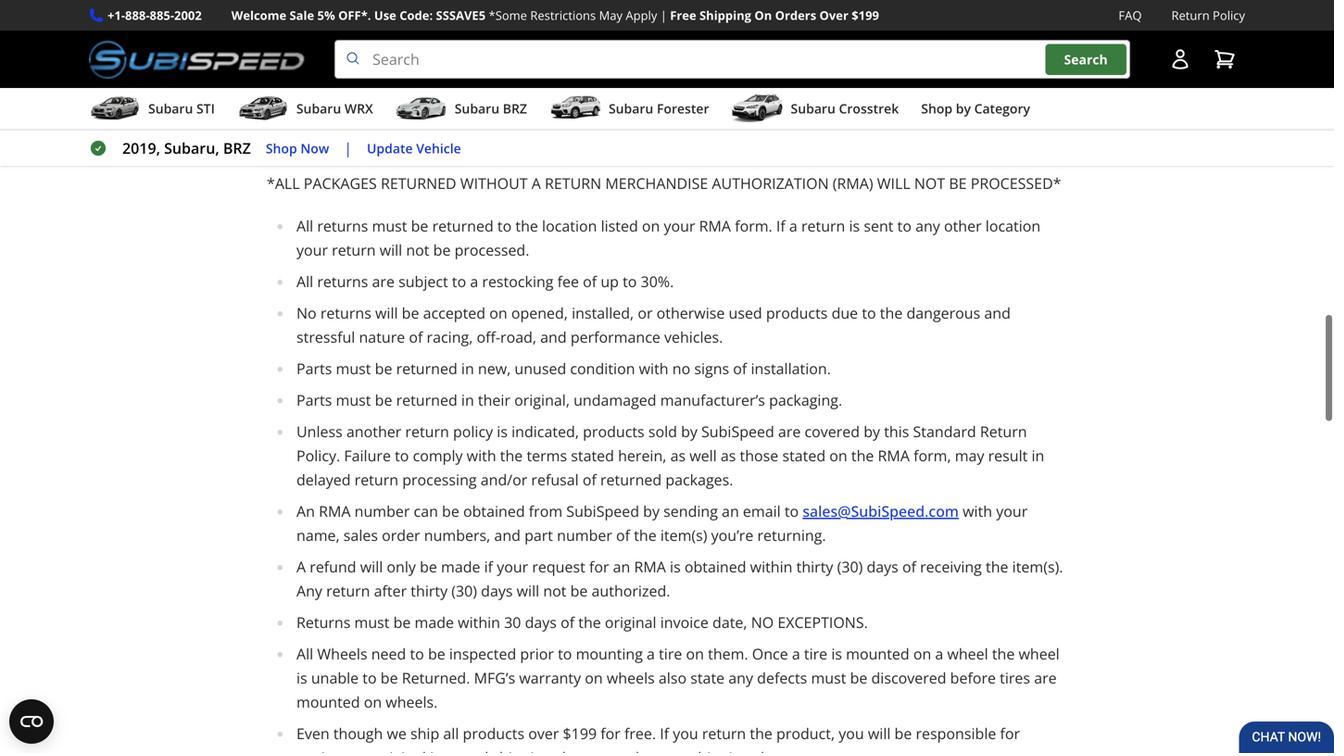 Task type: locate. For each thing, give the bounding box(es) containing it.
subaru up "vehicle"
[[455, 100, 500, 117]]

1 horizontal spatial return
[[1172, 7, 1210, 24]]

0 vertical spatial return
[[1172, 7, 1210, 24]]

subispeed right the from
[[566, 500, 639, 520]]

1 vertical spatial with
[[467, 445, 496, 465]]

on up the discovered
[[913, 643, 932, 663]]

in inside unless another return policy is indicated, products sold by subispeed are covered by this standard return policy. failure to comply with the terms stated herein, as well as those stated on the rma form, may result in delayed return processing and/or refusal of returned packages.
[[1032, 445, 1045, 465]]

made up the returned.
[[415, 612, 454, 632]]

1 horizontal spatial thirty
[[797, 556, 833, 576]]

days down sales@subispeed.com on the right of the page
[[867, 556, 899, 576]]

to down need
[[363, 667, 377, 687]]

returned
[[432, 215, 494, 235], [396, 358, 458, 378], [396, 389, 458, 409], [600, 469, 662, 489]]

item(s).
[[1013, 556, 1063, 576]]

subaru for subaru wrx
[[296, 100, 341, 117]]

0 horizontal spatial wheel
[[947, 643, 988, 663]]

as
[[670, 445, 686, 465], [721, 445, 736, 465]]

and left part
[[494, 525, 521, 545]]

brz left "a subaru forester thumbnail image"
[[503, 100, 527, 117]]

even
[[297, 723, 330, 743]]

opened,
[[511, 302, 568, 322]]

be left responsible
[[895, 723, 912, 743]]

0 horizontal spatial obtained
[[463, 500, 525, 520]]

will inside all returns must be returned to the location listed on your rma form. if a return is sent to any other location your return will not be processed.
[[380, 239, 402, 259]]

original
[[605, 612, 657, 632], [375, 747, 426, 753]]

subispeed
[[701, 421, 774, 441], [566, 500, 639, 520]]

email
[[743, 500, 781, 520]]

by left the sending
[[643, 500, 660, 520]]

free down sale
[[297, 24, 327, 44]]

1 vertical spatial returns
[[317, 271, 368, 291]]

parts must be returned in new, unused condition with no signs of installation.
[[297, 358, 831, 378]]

a subaru sti thumbnail image image
[[89, 95, 141, 122]]

| right now
[[344, 138, 352, 158]]

for right responsible
[[1000, 723, 1020, 743]]

0 horizontal spatial as
[[670, 445, 686, 465]]

0 horizontal spatial are
[[372, 271, 395, 291]]

returns for are
[[317, 271, 368, 291]]

for inside a refund will only be made if your request for an rma is obtained within thirty (30) days of receiving the item(s). any return after thirty (30) days will not be authorized.
[[589, 556, 609, 576]]

responsible
[[916, 723, 996, 743]]

1 horizontal spatial location
[[986, 215, 1041, 235]]

your right if on the left bottom of the page
[[497, 556, 528, 576]]

returns inside all returns must be returned to the location listed on your rma form. if a return is sent to any other location your return will not be processed.
[[317, 215, 368, 235]]

other
[[944, 215, 982, 235]]

1 all from the top
[[297, 215, 313, 235]]

0 vertical spatial returns
[[317, 215, 368, 235]]

return left policy
[[1172, 7, 1210, 24]]

mounting
[[576, 643, 643, 663]]

an for email
[[722, 500, 739, 520]]

due
[[832, 302, 858, 322]]

returned up processed.
[[432, 215, 494, 235]]

form.
[[735, 215, 773, 235]]

sti
[[196, 100, 215, 117]]

thirty down only
[[411, 580, 448, 600]]

over
[[528, 723, 559, 743]]

0 horizontal spatial |
[[344, 138, 352, 158]]

made inside a refund will only be made if your request for an rma is obtained within thirty (30) days of receiving the item(s). any return after thirty (30) days will not be authorized.
[[441, 556, 480, 576]]

1 horizontal spatial you
[[839, 723, 864, 743]]

as right the well
[[721, 445, 736, 465]]

policy
[[1213, 7, 1245, 24]]

1 vertical spatial a
[[297, 556, 306, 576]]

on down the "covered"
[[830, 445, 848, 465]]

0 vertical spatial thirty
[[797, 556, 833, 576]]

date,
[[713, 612, 747, 632]]

1 horizontal spatial products
[[583, 421, 645, 441]]

the left item(s).
[[986, 556, 1009, 576]]

fees
[[402, 87, 431, 107]]

if right form.
[[776, 215, 786, 235]]

will down the discovered
[[868, 723, 891, 743]]

labor
[[297, 56, 337, 76]]

1 vertical spatial original
[[375, 747, 426, 753]]

1 horizontal spatial mounted
[[846, 643, 910, 663]]

3 subaru from the left
[[455, 100, 500, 117]]

0 horizontal spatial stated
[[571, 445, 614, 465]]

+1-
[[107, 7, 125, 24]]

sold
[[648, 421, 677, 441]]

products inside unless another return policy is indicated, products sold by subispeed are covered by this standard return policy. failure to comply with the terms stated herein, as well as those stated on the rma form, may result in delayed return processing and/or refusal of returned packages.
[[583, 421, 645, 441]]

0 vertical spatial for
[[589, 556, 609, 576]]

products inside no returns will be accepted on opened, installed, or otherwise used products due to the dangerous and stressful nature of racing, off-road, and performance vehicles.
[[766, 302, 828, 322]]

any inside all wheels need to be inspected prior to mounting a tire on them. once a tire is mounted on a wheel the wheel is unable to be returned. mfg's warranty on wheels also state any defects must be discovered before tires are mounted on wheels.
[[729, 667, 753, 687]]

all for all wheels need to be inspected prior to mounting a tire on them. once a tire is mounted on a wheel the wheel is unable to be returned. mfg's warranty on wheels also state any defects must be discovered before tires are mounted on wheels.
[[297, 643, 313, 663]]

1 horizontal spatial within
[[750, 556, 793, 576]]

mounted up the discovered
[[846, 643, 910, 663]]

are left subject
[[372, 271, 395, 291]]

any down them.
[[729, 667, 753, 687]]

if right free.
[[660, 723, 669, 743]]

be down subject
[[402, 302, 419, 322]]

1 vertical spatial return
[[980, 421, 1027, 441]]

0 vertical spatial brz
[[503, 100, 527, 117]]

processing
[[402, 469, 477, 489]]

in for their
[[461, 389, 474, 409]]

and down opened, on the left
[[540, 326, 567, 346]]

the inside a refund will only be made if your request for an rma is obtained within thirty (30) days of receiving the item(s). any return after thirty (30) days will not be authorized.
[[986, 556, 1009, 576]]

1 horizontal spatial brz
[[503, 100, 527, 117]]

original down authorized.
[[605, 612, 657, 632]]

1 parts from the top
[[297, 358, 332, 378]]

the up tires
[[992, 643, 1015, 663]]

rma inside unless another return policy is indicated, products sold by subispeed are covered by this standard return policy. failure to comply with the terms stated herein, as well as those stated on the rma form, may result in delayed return processing and/or refusal of returned packages.
[[878, 445, 910, 465]]

0 horizontal spatial location
[[542, 215, 597, 235]]

0 horizontal spatial number
[[355, 500, 410, 520]]

signs
[[694, 358, 729, 378]]

subaru,
[[164, 138, 219, 158]]

well
[[690, 445, 717, 465]]

button image
[[1169, 48, 1192, 71]]

no
[[751, 612, 774, 632]]

all for all returns are subject to a restocking fee of up to 30%.
[[297, 271, 313, 291]]

0 vertical spatial made
[[441, 556, 480, 576]]

1 horizontal spatial stated
[[782, 445, 826, 465]]

subaru for subaru sti
[[148, 100, 193, 117]]

1 wheel from the left
[[947, 643, 988, 663]]

1 horizontal spatial a
[[532, 172, 541, 192]]

and inside with your name, sales order numbers, and part number of the item(s) you're returning.
[[494, 525, 521, 545]]

2 vertical spatial any
[[346, 747, 371, 753]]

all up no
[[297, 271, 313, 291]]

sent
[[864, 215, 894, 235]]

0 vertical spatial not
[[406, 239, 430, 259]]

if
[[484, 556, 493, 576]]

your inside a refund will only be made if your request for an rma is obtained within thirty (30) days of receiving the item(s). any return after thirty (30) days will not be authorized.
[[497, 556, 528, 576]]

by inside dropdown button
[[956, 100, 971, 117]]

+1-888-885-2002
[[107, 7, 202, 24]]

faq link
[[1119, 6, 1142, 25]]

products down undamaged
[[583, 421, 645, 441]]

of inside a refund will only be made if your request for an rma is obtained within thirty (30) days of receiving the item(s). any return after thirty (30) days will not be authorized.
[[903, 556, 916, 576]]

this
[[884, 421, 909, 441]]

2 vertical spatial days
[[525, 612, 557, 632]]

subaru inside 'dropdown button'
[[148, 100, 193, 117]]

search button
[[1046, 44, 1127, 75]]

accepted
[[423, 302, 486, 322]]

be down "returned"
[[411, 215, 428, 235]]

0 vertical spatial within
[[750, 556, 793, 576]]

the up processed.
[[516, 215, 538, 235]]

the inside all returns must be returned to the location listed on your rma form. if a return is sent to any other location your return will not be processed.
[[516, 215, 538, 235]]

subispeed logo image
[[89, 40, 305, 79]]

be right can
[[442, 500, 459, 520]]

is inside a refund will only be made if your request for an rma is obtained within thirty (30) days of receiving the item(s). any return after thirty (30) days will not be authorized.
[[670, 556, 681, 576]]

search input field
[[335, 40, 1130, 79]]

shipping left charges.
[[691, 747, 750, 753]]

0 horizontal spatial thirty
[[411, 580, 448, 600]]

shop by category
[[921, 100, 1030, 117]]

off*.
[[338, 7, 371, 24]]

with inside with your name, sales order numbers, and part number of the item(s) you're returning.
[[963, 500, 992, 520]]

(30)
[[837, 556, 863, 576], [452, 580, 477, 600]]

4 subaru from the left
[[609, 100, 654, 117]]

1 vertical spatial if
[[660, 723, 669, 743]]

return inside a refund will only be made if your request for an rma is obtained within thirty (30) days of receiving the item(s). any return after thirty (30) days will not be authorized.
[[326, 580, 370, 600]]

failure
[[344, 445, 391, 465]]

an for rma
[[613, 556, 630, 576]]

the down 'an rma number can be obtained from subispeed by sending an email to sales@subispeed.com'
[[634, 525, 657, 545]]

state
[[691, 667, 725, 687]]

0 horizontal spatial for
[[589, 556, 609, 576]]

return
[[1172, 7, 1210, 24], [980, 421, 1027, 441]]

if inside even though we ship all products over $199 for free. if you return the product, you will be responsible for paying any original incurred shipping charges and return shipping charges.
[[660, 723, 669, 743]]

the
[[516, 215, 538, 235], [880, 302, 903, 322], [500, 445, 523, 465], [851, 445, 874, 465], [634, 525, 657, 545], [986, 556, 1009, 576], [578, 612, 601, 632], [992, 643, 1015, 663], [750, 723, 773, 743]]

5 subaru from the left
[[791, 100, 836, 117]]

all inside all returns must be returned to the location listed on your rma form. if a return is sent to any other location your return will not be processed.
[[297, 215, 313, 235]]

subaru forester button
[[549, 92, 709, 129]]

a up the discovered
[[935, 643, 944, 663]]

subaru crosstrek button
[[732, 92, 899, 129]]

your down result
[[996, 500, 1028, 520]]

refund
[[310, 556, 356, 576]]

2 wheel from the left
[[1019, 643, 1060, 663]]

0 vertical spatial obtained
[[463, 500, 525, 520]]

a left return
[[532, 172, 541, 192]]

1 horizontal spatial subispeed
[[701, 421, 774, 441]]

0 horizontal spatial an
[[613, 556, 630, 576]]

0 horizontal spatial return
[[980, 421, 1027, 441]]

2 vertical spatial are
[[1034, 667, 1057, 687]]

parts
[[297, 358, 332, 378], [297, 389, 332, 409]]

those
[[740, 445, 779, 465]]

wheel up before
[[947, 643, 988, 663]]

days down if on the left bottom of the page
[[481, 580, 513, 600]]

of
[[583, 271, 597, 291], [409, 326, 423, 346], [733, 358, 747, 378], [583, 469, 597, 489], [616, 525, 630, 545], [903, 556, 916, 576], [561, 612, 575, 632]]

3 all from the top
[[297, 643, 313, 663]]

a up wheels
[[647, 643, 655, 663]]

shop now link
[[266, 138, 329, 159]]

must down "returned"
[[372, 215, 407, 235]]

number inside with your name, sales order numbers, and part number of the item(s) you're returning.
[[557, 525, 612, 545]]

0 horizontal spatial if
[[660, 723, 669, 743]]

to inside no returns will be accepted on opened, installed, or otherwise used products due to the dangerous and stressful nature of racing, off-road, and performance vehicles.
[[862, 302, 876, 322]]

1 horizontal spatial any
[[729, 667, 753, 687]]

1 subaru from the left
[[148, 100, 193, 117]]

of left the receiving on the right bottom
[[903, 556, 916, 576]]

of inside no returns will be accepted on opened, installed, or otherwise used products due to the dangerous and stressful nature of racing, off-road, and performance vehicles.
[[409, 326, 423, 346]]

location down processed*
[[986, 215, 1041, 235]]

all wheels need to be inspected prior to mounting a tire on them. once a tire is mounted on a wheel the wheel is unable to be returned. mfg's warranty on wheels also state any defects must be discovered before tires are mounted on wheels.
[[297, 643, 1060, 711]]

returns for must
[[317, 215, 368, 235]]

parts for parts must be returned in new, unused condition with no signs of installation.
[[297, 358, 332, 378]]

all returns are subject to a restocking fee of up to 30%.
[[297, 271, 674, 291]]

may
[[599, 7, 623, 24]]

shop for shop now
[[266, 139, 297, 157]]

1 horizontal spatial wheel
[[1019, 643, 1060, 663]]

number up order
[[355, 500, 410, 520]]

product,
[[777, 723, 835, 743]]

0 horizontal spatial brz
[[223, 138, 251, 158]]

days
[[867, 556, 899, 576], [481, 580, 513, 600], [525, 612, 557, 632]]

free right apply
[[670, 7, 696, 24]]

form,
[[914, 445, 951, 465]]

0 vertical spatial a
[[532, 172, 541, 192]]

1 vertical spatial within
[[458, 612, 500, 632]]

1 vertical spatial not
[[543, 580, 567, 600]]

returns inside no returns will be accepted on opened, installed, or otherwise used products due to the dangerous and stressful nature of racing, off-road, and performance vehicles.
[[320, 302, 371, 322]]

a down processed.
[[470, 271, 478, 291]]

a subaru brz thumbnail image image
[[395, 95, 447, 122]]

1 vertical spatial all
[[297, 271, 313, 291]]

is right policy
[[497, 421, 508, 441]]

return policy link
[[1172, 6, 1245, 25]]

0 vertical spatial in
[[461, 358, 474, 378]]

an rma number can be obtained from subispeed by sending an email to sales@subispeed.com
[[297, 500, 959, 520]]

2 vertical spatial products
[[463, 723, 525, 743]]

shop left category
[[921, 100, 953, 117]]

1 vertical spatial in
[[461, 389, 474, 409]]

rma inside a refund will only be made if your request for an rma is obtained within thirty (30) days of receiving the item(s). any return after thirty (30) days will not be authorized.
[[634, 556, 666, 576]]

performance
[[571, 326, 661, 346]]

2 subaru from the left
[[296, 100, 341, 117]]

1 horizontal spatial days
[[525, 612, 557, 632]]

number up request
[[557, 525, 612, 545]]

the inside no returns will be accepted on opened, installed, or otherwise used products due to the dangerous and stressful nature of racing, off-road, and performance vehicles.
[[880, 302, 903, 322]]

returned down herein,
[[600, 469, 662, 489]]

1 horizontal spatial for
[[1000, 723, 1020, 743]]

2 vertical spatial all
[[297, 643, 313, 663]]

shipping
[[700, 7, 751, 24]]

dangerous
[[907, 302, 981, 322]]

2 vertical spatial in
[[1032, 445, 1045, 465]]

authorization
[[712, 172, 829, 192]]

1 horizontal spatial (30)
[[837, 556, 863, 576]]

shop inside dropdown button
[[921, 100, 953, 117]]

1 vertical spatial parts
[[297, 389, 332, 409]]

will inside no returns will be accepted on opened, installed, or otherwise used products due to the dangerous and stressful nature of racing, off-road, and performance vehicles.
[[375, 302, 398, 322]]

1 horizontal spatial free
[[670, 7, 696, 24]]

for
[[589, 556, 609, 576], [1000, 723, 1020, 743]]

an
[[722, 500, 739, 520], [613, 556, 630, 576]]

subaru crosstrek
[[791, 100, 899, 117]]

1 vertical spatial obtained
[[685, 556, 746, 576]]

0 vertical spatial mounted
[[846, 643, 910, 663]]

not down request
[[543, 580, 567, 600]]

any down though on the bottom of the page
[[346, 747, 371, 753]]

parts up unless
[[297, 389, 332, 409]]

subaru right a subaru crosstrek thumbnail image
[[791, 100, 836, 117]]

otherwise
[[657, 302, 725, 322]]

1 horizontal spatial |
[[660, 7, 667, 24]]

all down *all
[[297, 215, 313, 235]]

1 vertical spatial mounted
[[297, 691, 360, 711]]

0 vertical spatial |
[[660, 7, 667, 24]]

rma down this in the bottom of the page
[[878, 445, 910, 465]]

stated up refusal
[[571, 445, 614, 465]]

rma right an
[[319, 500, 351, 520]]

unused
[[515, 358, 566, 378]]

on right listed on the top left
[[642, 215, 660, 235]]

wheel up tires
[[1019, 643, 1060, 663]]

packages.
[[666, 469, 733, 489]]

code:
[[400, 7, 433, 24]]

2 horizontal spatial with
[[963, 500, 992, 520]]

1 vertical spatial products
[[583, 421, 645, 441]]

wheels
[[607, 667, 655, 687]]

the down the "covered"
[[851, 445, 874, 465]]

shipping
[[331, 24, 390, 44], [492, 747, 551, 753], [691, 747, 750, 753]]

a up 'any'
[[297, 556, 306, 576]]

subaru left the sti on the top of page
[[148, 100, 193, 117]]

returning.
[[757, 525, 826, 545]]

1 horizontal spatial shipping
[[492, 747, 551, 753]]

0 vertical spatial all
[[297, 215, 313, 235]]

within down returning.
[[750, 556, 793, 576]]

update vehicle
[[367, 139, 461, 157]]

1 vertical spatial thirty
[[411, 580, 448, 600]]

(30) up the exceptions.
[[837, 556, 863, 576]]

discovered
[[871, 667, 947, 687]]

must for parts must be returned in their original, undamaged manufacturer's packaging.
[[336, 389, 371, 409]]

all inside all wheels need to be inspected prior to mounting a tire on them. once a tire is mounted on a wheel the wheel is unable to be returned. mfg's warranty on wheels also state any defects must be discovered before tires are mounted on wheels.
[[297, 643, 313, 663]]

is inside all returns must be returned to the location listed on your rma form. if a return is sent to any other location your return will not be processed.
[[849, 215, 860, 235]]

in left their
[[461, 389, 474, 409]]

return up result
[[980, 421, 1027, 441]]

over
[[820, 7, 849, 24]]

shop
[[364, 87, 398, 107]]

be left the discovered
[[850, 667, 868, 687]]

of right refusal
[[583, 469, 597, 489]]

1 vertical spatial free
[[297, 24, 327, 44]]

1 vertical spatial any
[[729, 667, 753, 687]]

0 horizontal spatial with
[[467, 445, 496, 465]]

tire down the exceptions.
[[804, 643, 828, 663]]

with
[[639, 358, 669, 378], [467, 445, 496, 465], [963, 500, 992, 520]]

obtained
[[463, 500, 525, 520], [685, 556, 746, 576]]

shop left now
[[266, 139, 297, 157]]

1 vertical spatial for
[[1000, 723, 1020, 743]]

to right sent
[[898, 215, 912, 235]]

subaru up returns
[[296, 100, 341, 117]]

0 vertical spatial number
[[355, 500, 410, 520]]

can
[[414, 500, 438, 520]]

2 vertical spatial with
[[963, 500, 992, 520]]

2 parts from the top
[[297, 389, 332, 409]]

mounted down unable
[[297, 691, 360, 711]]

a inside a refund will only be made if your request for an rma is obtained within thirty (30) days of receiving the item(s). any return after thirty (30) days will not be authorized.
[[297, 556, 306, 576]]

0 horizontal spatial shop
[[266, 139, 297, 157]]

0 vertical spatial parts
[[297, 358, 332, 378]]

1 horizontal spatial original
[[605, 612, 657, 632]]

1 horizontal spatial are
[[778, 421, 801, 441]]

0 horizontal spatial tire
[[659, 643, 682, 663]]

2 horizontal spatial days
[[867, 556, 899, 576]]

0 vertical spatial products
[[766, 302, 828, 322]]

without
[[460, 172, 528, 192]]

thirty down returning.
[[797, 556, 833, 576]]

an up authorized.
[[613, 556, 630, 576]]

1 vertical spatial an
[[613, 556, 630, 576]]

subispeed up those
[[701, 421, 774, 441]]

on up though on the bottom of the page
[[364, 691, 382, 711]]

for inside even though we ship all products over $199 for free. if you return the product, you will be responsible for paying any original incurred shipping charges and return shipping charges.
[[1000, 723, 1020, 743]]

them.
[[708, 643, 748, 663]]

delayed
[[297, 469, 351, 489]]

0 vertical spatial any
[[916, 215, 940, 235]]

you
[[673, 723, 698, 743], [839, 723, 864, 743]]

2 tire from the left
[[804, 643, 828, 663]]

covered
[[805, 421, 860, 441]]

1 vertical spatial number
[[557, 525, 612, 545]]

2 all from the top
[[297, 271, 313, 291]]

an inside a refund will only be made if your request for an rma is obtained within thirty (30) days of receiving the item(s). any return after thirty (30) days will not be authorized.
[[613, 556, 630, 576]]

2 vertical spatial returns
[[320, 302, 371, 322]]

1 horizontal spatial tire
[[804, 643, 828, 663]]

products inside even though we ship all products over $199 for free. if you return the product, you will be responsible for paying any original incurred shipping charges and return shipping charges.
[[463, 723, 525, 743]]

1 horizontal spatial with
[[639, 358, 669, 378]]

0 horizontal spatial any
[[346, 747, 371, 753]]

0 vertical spatial an
[[722, 500, 739, 520]]

in left new,
[[461, 358, 474, 378]]

obtained down and/or
[[463, 500, 525, 520]]

2 you from the left
[[839, 723, 864, 743]]

a
[[532, 172, 541, 192], [297, 556, 306, 576]]

1 horizontal spatial if
[[776, 215, 786, 235]]



Task type: describe. For each thing, give the bounding box(es) containing it.
of inside unless another return policy is indicated, products sold by subispeed are covered by this standard return policy. failure to comply with the terms stated herein, as well as those stated on the rma form, may result in delayed return processing and/or refusal of returned packages.
[[583, 469, 597, 489]]

order
[[382, 525, 420, 545]]

must for returns must be made within 30 days of the original invoice date, no exceptions.
[[354, 612, 390, 632]]

processed.
[[455, 239, 529, 259]]

0 vertical spatial with
[[639, 358, 669, 378]]

returns must be made within 30 days of the original invoice date, no exceptions.
[[297, 612, 868, 632]]

returns
[[297, 612, 351, 632]]

request
[[532, 556, 585, 576]]

subaru for subaru brz
[[455, 100, 500, 117]]

a right once
[[792, 643, 800, 663]]

returned up policy
[[396, 389, 458, 409]]

5%
[[317, 7, 335, 24]]

unless another return policy is indicated, products sold by subispeed are covered by this standard return policy. failure to comply with the terms stated herein, as well as those stated on the rma form, may result in delayed return processing and/or refusal of returned packages.
[[297, 421, 1045, 489]]

your up no
[[297, 239, 328, 259]]

the inside with your name, sales order numbers, and part number of the item(s) you're returning.
[[634, 525, 657, 545]]

by left this in the bottom of the page
[[864, 421, 880, 441]]

return down state
[[702, 723, 746, 743]]

1 vertical spatial made
[[415, 612, 454, 632]]

within inside a refund will only be made if your request for an rma is obtained within thirty (30) days of receiving the item(s). any return after thirty (30) days will not be authorized.
[[750, 556, 793, 576]]

1 vertical spatial subispeed
[[566, 500, 639, 520]]

a inside all returns must be returned to the location listed on your rma form. if a return is sent to any other location your return will not be processed.
[[789, 215, 798, 235]]

is down the exceptions.
[[831, 643, 842, 663]]

result
[[988, 445, 1028, 465]]

and inside even though we ship all products over $199 for free. if you return the product, you will be responsible for paying any original incurred shipping charges and return shipping charges.
[[613, 747, 639, 753]]

all for all returns must be returned to the location listed on your rma form. if a return is sent to any other location your return will not be processed.
[[297, 215, 313, 235]]

return down failure
[[355, 469, 398, 489]]

returned down racing,
[[396, 358, 458, 378]]

and/or
[[481, 469, 527, 489]]

0 horizontal spatial (30)
[[452, 580, 477, 600]]

original inside even though we ship all products over $199 for free. if you return the product, you will be responsible for paying any original incurred shipping charges and return shipping charges.
[[375, 747, 426, 753]]

now
[[301, 139, 329, 157]]

the up mounting
[[578, 612, 601, 632]]

to right prior
[[558, 643, 572, 663]]

a refund will only be made if your request for an rma is obtained within thirty (30) days of receiving the item(s). any return after thirty (30) days will not be authorized.
[[297, 556, 1063, 600]]

0 vertical spatial original
[[605, 612, 657, 632]]

*some
[[489, 7, 527, 24]]

no
[[673, 358, 691, 378]]

crosstrek
[[839, 100, 899, 117]]

be
[[949, 172, 967, 192]]

will
[[877, 172, 911, 192]]

$199
[[852, 7, 879, 24]]

be down nature
[[375, 358, 392, 378]]

incurred
[[430, 747, 489, 753]]

3rd party shop fees
[[297, 87, 431, 107]]

authorized.
[[592, 580, 670, 600]]

$199 for
[[563, 723, 621, 743]]

return up comply
[[405, 421, 449, 441]]

parts for parts must be returned in their original, undamaged manufacturer's packaging.
[[297, 389, 332, 409]]

0 horizontal spatial within
[[458, 612, 500, 632]]

update
[[367, 139, 413, 157]]

be inside even though we ship all products over $199 for free. if you return the product, you will be responsible for paying any original incurred shipping charges and return shipping charges.
[[895, 723, 912, 743]]

0 vertical spatial days
[[867, 556, 899, 576]]

be down need
[[381, 667, 398, 687]]

paying
[[297, 747, 342, 753]]

sales@subispeed.com link
[[803, 500, 959, 520]]

on inside all returns must be returned to the location listed on your rma form. if a return is sent to any other location your return will not be processed.
[[642, 215, 660, 235]]

return inside unless another return policy is indicated, products sold by subispeed are covered by this standard return policy. failure to comply with the terms stated herein, as well as those stated on the rma form, may result in delayed return processing and/or refusal of returned packages.
[[980, 421, 1027, 441]]

be up subject
[[433, 239, 451, 259]]

tires
[[1000, 667, 1030, 687]]

name,
[[297, 525, 340, 545]]

subaru for subaru forester
[[609, 100, 654, 117]]

must inside all wheels need to be inspected prior to mounting a tire on them. once a tire is mounted on a wheel the wheel is unable to be returned. mfg's warranty on wheels also state any defects must be discovered before tires are mounted on wheels.
[[811, 667, 846, 687]]

0 horizontal spatial free
[[297, 24, 327, 44]]

charges
[[555, 747, 609, 753]]

prior
[[520, 643, 554, 663]]

2 stated from the left
[[782, 445, 826, 465]]

we
[[387, 723, 407, 743]]

of inside with your name, sales order numbers, and part number of the item(s) you're returning.
[[616, 525, 630, 545]]

wrx
[[345, 100, 373, 117]]

on down mounting
[[585, 667, 603, 687]]

terms
[[527, 445, 567, 465]]

with your name, sales order numbers, and part number of the item(s) you're returning.
[[297, 500, 1028, 545]]

policy
[[453, 421, 493, 441]]

apply
[[626, 7, 657, 24]]

be down after
[[393, 612, 411, 632]]

any inside all returns must be returned to the location listed on your rma form. if a return is sent to any other location your return will not be processed.
[[916, 215, 940, 235]]

of right 30
[[561, 612, 575, 632]]

be right only
[[420, 556, 437, 576]]

to up 'accepted'
[[452, 271, 466, 291]]

2019, subaru, brz
[[122, 138, 251, 158]]

returns for will
[[320, 302, 371, 322]]

are inside unless another return policy is indicated, products sold by subispeed are covered by this standard return policy. failure to comply with the terms stated herein, as well as those stated on the rma form, may result in delayed return processing and/or refusal of returned packages.
[[778, 421, 801, 441]]

1 stated from the left
[[571, 445, 614, 465]]

return down (rma)
[[802, 215, 845, 235]]

be up the returned.
[[428, 643, 445, 663]]

1 vertical spatial |
[[344, 138, 352, 158]]

and right 'dangerous'
[[984, 302, 1011, 322]]

though
[[333, 723, 383, 743]]

1 as from the left
[[670, 445, 686, 465]]

mfg's
[[474, 667, 515, 687]]

0 vertical spatial free
[[670, 7, 696, 24]]

rma inside all returns must be returned to the location listed on your rma form. if a return is sent to any other location your return will not be processed.
[[699, 215, 731, 235]]

with inside unless another return policy is indicated, products sold by subispeed are covered by this standard return policy. failure to comply with the terms stated herein, as well as those stated on the rma form, may result in delayed return processing and/or refusal of returned packages.
[[467, 445, 496, 465]]

to inside unless another return policy is indicated, products sold by subispeed are covered by this standard return policy. failure to comply with the terms stated herein, as well as those stated on the rma form, may result in delayed return processing and/or refusal of returned packages.
[[395, 445, 409, 465]]

sales@subispeed.com
[[803, 500, 959, 520]]

1 vertical spatial days
[[481, 580, 513, 600]]

to right the up
[[623, 271, 637, 291]]

subaru for subaru crosstrek
[[791, 100, 836, 117]]

merchandise
[[605, 172, 708, 192]]

listed
[[601, 215, 638, 235]]

return
[[545, 172, 602, 192]]

search
[[1064, 50, 1108, 68]]

indicated,
[[512, 421, 579, 441]]

all
[[443, 723, 459, 743]]

obtained inside a refund will only be made if your request for an rma is obtained within thirty (30) days of receiving the item(s). any return after thirty (30) days will not be authorized.
[[685, 556, 746, 576]]

to up returning.
[[785, 500, 799, 520]]

2002
[[174, 7, 202, 24]]

packaging.
[[769, 389, 842, 409]]

*all
[[267, 172, 300, 192]]

fee
[[557, 271, 579, 291]]

once
[[752, 643, 788, 663]]

of right signs
[[733, 358, 747, 378]]

on
[[755, 7, 772, 24]]

on inside no returns will be accepted on opened, installed, or otherwise used products due to the dangerous and stressful nature of racing, off-road, and performance vehicles.
[[489, 302, 507, 322]]

sale
[[290, 7, 314, 24]]

if inside all returns must be returned to the location listed on your rma form. if a return is sent to any other location your return will not be processed.
[[776, 215, 786, 235]]

is inside unless another return policy is indicated, products sold by subispeed are covered by this standard return policy. failure to comply with the terms stated herein, as well as those stated on the rma form, may result in delayed return processing and/or refusal of returned packages.
[[497, 421, 508, 441]]

0 horizontal spatial shipping
[[331, 24, 390, 44]]

stressful
[[297, 326, 355, 346]]

vehicle
[[416, 139, 461, 157]]

0 horizontal spatial mounted
[[297, 691, 360, 711]]

invoice
[[660, 612, 709, 632]]

used
[[729, 302, 762, 322]]

the inside even though we ship all products over $199 for free. if you return the product, you will be responsible for paying any original incurred shipping charges and return shipping charges.
[[750, 723, 773, 743]]

parts must be returned in their original, undamaged manufacturer's packaging.
[[297, 389, 842, 409]]

processed*
[[971, 172, 1061, 192]]

forester
[[657, 100, 709, 117]]

installed,
[[572, 302, 634, 322]]

(rma)
[[833, 172, 873, 192]]

you're
[[711, 525, 754, 545]]

a subaru forester thumbnail image image
[[549, 95, 601, 122]]

wheels.
[[386, 691, 438, 711]]

shop by category button
[[921, 92, 1030, 129]]

be up another at the bottom left of the page
[[375, 389, 392, 409]]

return down free.
[[643, 747, 687, 753]]

in for new,
[[461, 358, 474, 378]]

must for parts must be returned in new, unused condition with no signs of installation.
[[336, 358, 371, 378]]

unless
[[297, 421, 343, 441]]

885-
[[150, 7, 174, 24]]

will up 30
[[517, 580, 539, 600]]

subject
[[399, 271, 448, 291]]

2 horizontal spatial shipping
[[691, 747, 750, 753]]

will left only
[[360, 556, 383, 576]]

0 vertical spatial are
[[372, 271, 395, 291]]

sssave5
[[436, 7, 486, 24]]

will inside even though we ship all products over $199 for free. if you return the product, you will be responsible for paying any original incurred shipping charges and return shipping charges.
[[868, 723, 891, 743]]

must inside all returns must be returned to the location listed on your rma form. if a return is sent to any other location your return will not be processed.
[[372, 215, 407, 235]]

not inside all returns must be returned to the location listed on your rma form. if a return is sent to any other location your return will not be processed.
[[406, 239, 430, 259]]

an
[[297, 500, 315, 520]]

welcome
[[231, 7, 286, 24]]

not inside a refund will only be made if your request for an rma is obtained within thirty (30) days of receiving the item(s). any return after thirty (30) days will not be authorized.
[[543, 580, 567, 600]]

+1-888-885-2002 link
[[107, 6, 202, 25]]

subaru wrx
[[296, 100, 373, 117]]

to up processed.
[[497, 215, 512, 235]]

new,
[[478, 358, 511, 378]]

shop for shop by category
[[921, 100, 953, 117]]

on inside unless another return policy is indicated, products sold by subispeed are covered by this standard return policy. failure to comply with the terms stated herein, as well as those stated on the rma form, may result in delayed return processing and/or refusal of returned packages.
[[830, 445, 848, 465]]

your inside with your name, sales order numbers, and part number of the item(s) you're returning.
[[996, 500, 1028, 520]]

1 you from the left
[[673, 723, 698, 743]]

the inside all wheels need to be inspected prior to mounting a tire on them. once a tire is mounted on a wheel the wheel is unable to be returned. mfg's warranty on wheels also state any defects must be discovered before tires are mounted on wheels.
[[992, 643, 1015, 663]]

be down request
[[570, 580, 588, 600]]

open widget image
[[9, 700, 54, 744]]

condition
[[570, 358, 635, 378]]

are inside all wheels need to be inspected prior to mounting a tire on them. once a tire is mounted on a wheel the wheel is unable to be returned. mfg's warranty on wheels also state any defects must be discovered before tires are mounted on wheels.
[[1034, 667, 1057, 687]]

no returns will be accepted on opened, installed, or otherwise used products due to the dangerous and stressful nature of racing, off-road, and performance vehicles.
[[297, 302, 1011, 346]]

a subaru crosstrek thumbnail image image
[[732, 95, 783, 122]]

charges.
[[754, 747, 812, 753]]

1 tire from the left
[[659, 643, 682, 663]]

return down packages
[[332, 239, 376, 259]]

to right need
[[410, 643, 424, 663]]

on up state
[[686, 643, 704, 663]]

is left unable
[[297, 667, 307, 687]]

sending
[[664, 500, 718, 520]]

subispeed inside unless another return policy is indicated, products sold by subispeed are covered by this standard return policy. failure to comply with the terms stated herein, as well as those stated on the rma form, may result in delayed return processing and/or refusal of returned packages.
[[701, 421, 774, 441]]

original,
[[514, 389, 570, 409]]

1 location from the left
[[542, 215, 597, 235]]

comply
[[413, 445, 463, 465]]

brz inside dropdown button
[[503, 100, 527, 117]]

returned inside all returns must be returned to the location listed on your rma form. if a return is sent to any other location your return will not be processed.
[[432, 215, 494, 235]]

your down "*all packages returned without a return merchandise authorization (rma) will not be processed*"
[[664, 215, 695, 235]]

of left the up
[[583, 271, 597, 291]]

by right sold on the bottom of page
[[681, 421, 698, 441]]

2 as from the left
[[721, 445, 736, 465]]

returned inside unless another return policy is indicated, products sold by subispeed are covered by this standard return policy. failure to comply with the terms stated herein, as well as those stated on the rma form, may result in delayed return processing and/or refusal of returned packages.
[[600, 469, 662, 489]]

be inside no returns will be accepted on opened, installed, or otherwise used products due to the dangerous and stressful nature of racing, off-road, and performance vehicles.
[[402, 302, 419, 322]]

1 vertical spatial brz
[[223, 138, 251, 158]]

inspected
[[449, 643, 516, 663]]

a subaru wrx thumbnail image image
[[237, 95, 289, 122]]

any inside even though we ship all products over $199 for free. if you return the product, you will be responsible for paying any original incurred shipping charges and return shipping charges.
[[346, 747, 371, 753]]

2 location from the left
[[986, 215, 1041, 235]]

warranty
[[519, 667, 581, 687]]

the up and/or
[[500, 445, 523, 465]]

0 vertical spatial (30)
[[837, 556, 863, 576]]

subaru forester
[[609, 100, 709, 117]]



Task type: vqa. For each thing, say whether or not it's contained in the screenshot.
ShopPay image
no



